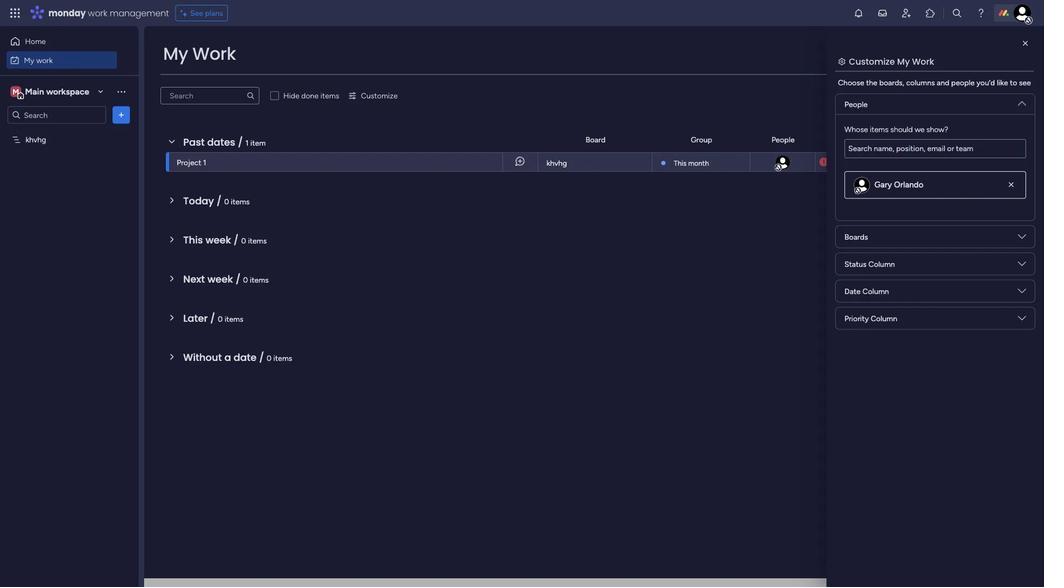 Task type: vqa. For each thing, say whether or not it's contained in the screenshot.
a on the left bottom of the page
yes



Task type: locate. For each thing, give the bounding box(es) containing it.
gary orlando image right help image
[[1014, 4, 1032, 22]]

date
[[234, 351, 257, 365]]

my down home
[[24, 55, 34, 65]]

1 dapulse dropdown down arrow image from the top
[[1019, 95, 1027, 107]]

1 vertical spatial customize
[[361, 91, 398, 100]]

0 inside the 'next week / 0 items'
[[243, 275, 248, 285]]

should
[[891, 125, 913, 134]]

done
[[301, 91, 319, 100]]

khvhg
[[26, 135, 46, 144], [547, 159, 567, 168]]

Filter dashboard by text search field
[[161, 87, 260, 104]]

this up 'next'
[[183, 233, 203, 247]]

1 vertical spatial work
[[36, 55, 53, 65]]

1 horizontal spatial my
[[163, 42, 188, 66]]

15,
[[849, 158, 858, 166]]

items right the later
[[225, 314, 243, 324]]

column up date column
[[869, 260, 895, 269]]

1
[[246, 138, 249, 147], [203, 158, 206, 167]]

main content containing past dates /
[[144, 26, 1045, 588]]

khvhg inside list box
[[26, 135, 46, 144]]

column
[[869, 260, 895, 269], [863, 287, 890, 296], [871, 314, 898, 323]]

2 dapulse dropdown down arrow image from the top
[[1019, 233, 1027, 245]]

/ right the today at the top left of page
[[217, 194, 222, 208]]

status column
[[845, 260, 895, 269]]

items down this week / 0 items
[[250, 275, 269, 285]]

items right date
[[274, 354, 292, 363]]

priority for priority
[[994, 135, 1019, 144]]

None text field
[[845, 139, 1027, 158]]

customize inside button
[[361, 91, 398, 100]]

1 vertical spatial this
[[183, 233, 203, 247]]

items inside later / 0 items
[[225, 314, 243, 324]]

1 horizontal spatial priority
[[994, 135, 1019, 144]]

/ down this week / 0 items
[[236, 272, 241, 286]]

0 right date
[[267, 354, 272, 363]]

main
[[25, 87, 44, 97]]

1 vertical spatial gary orlando image
[[775, 155, 791, 171]]

dapulse dropdown down arrow image for boards
[[1019, 233, 1027, 245]]

0 horizontal spatial customize
[[361, 91, 398, 100]]

week for next
[[208, 272, 233, 286]]

0 inside this week / 0 items
[[241, 236, 246, 245]]

inbox image
[[878, 8, 888, 18]]

0 vertical spatial this
[[674, 159, 687, 168]]

boards,
[[880, 78, 905, 87]]

0 horizontal spatial status
[[845, 260, 867, 269]]

0 horizontal spatial 1
[[203, 158, 206, 167]]

1 horizontal spatial customize
[[849, 55, 895, 67]]

0 horizontal spatial work
[[192, 42, 236, 66]]

0 vertical spatial gary orlando image
[[1014, 4, 1032, 22]]

items left should
[[870, 125, 889, 134]]

0 right the today at the top left of page
[[224, 197, 229, 206]]

board
[[586, 135, 606, 144]]

0 horizontal spatial priority
[[845, 314, 869, 323]]

this for month
[[674, 159, 687, 168]]

1 left item
[[246, 138, 249, 147]]

1 horizontal spatial gary orlando image
[[1014, 4, 1032, 22]]

items
[[321, 91, 339, 100], [870, 125, 889, 134], [231, 197, 250, 206], [248, 236, 267, 245], [250, 275, 269, 285], [225, 314, 243, 324], [274, 354, 292, 363]]

status down show?
[[919, 135, 941, 144]]

this
[[674, 159, 687, 168], [183, 233, 203, 247]]

1 horizontal spatial khvhg
[[547, 159, 567, 168]]

help image
[[976, 8, 987, 18]]

1 vertical spatial date
[[845, 287, 861, 296]]

date for date column
[[845, 287, 861, 296]]

0 up the 'next week / 0 items'
[[241, 236, 246, 245]]

0 vertical spatial date
[[846, 135, 862, 144]]

0 vertical spatial khvhg
[[26, 135, 46, 144]]

columns
[[907, 78, 935, 87]]

later
[[183, 311, 208, 325]]

status for status column
[[845, 260, 867, 269]]

boards
[[845, 232, 868, 242]]

select product image
[[10, 8, 21, 18]]

choose
[[838, 78, 865, 87]]

it
[[948, 158, 953, 167]]

gary
[[875, 180, 893, 190]]

0 horizontal spatial gary orlando image
[[775, 155, 791, 171]]

1 vertical spatial week
[[208, 272, 233, 286]]

0 vertical spatial customize
[[849, 55, 895, 67]]

0
[[224, 197, 229, 206], [241, 236, 246, 245], [243, 275, 248, 285], [218, 314, 223, 324], [267, 354, 272, 363]]

this left month
[[674, 159, 687, 168]]

gary orlando image left v2 overdue deadline 'image'
[[775, 155, 791, 171]]

week down the today / 0 items
[[206, 233, 231, 247]]

1 horizontal spatial people
[[845, 100, 868, 109]]

management
[[110, 7, 169, 19]]

my up boards,
[[898, 55, 910, 67]]

0 down this week / 0 items
[[243, 275, 248, 285]]

items inside this week / 0 items
[[248, 236, 267, 245]]

items inside the today / 0 items
[[231, 197, 250, 206]]

status down boards
[[845, 260, 867, 269]]

1 horizontal spatial this
[[674, 159, 687, 168]]

/ right date
[[259, 351, 264, 365]]

later / 0 items
[[183, 311, 243, 325]]

my inside button
[[24, 55, 34, 65]]

/ left item
[[238, 135, 243, 149]]

/
[[238, 135, 243, 149], [217, 194, 222, 208], [234, 233, 239, 247], [236, 272, 241, 286], [210, 311, 215, 325], [259, 351, 264, 365]]

0 horizontal spatial people
[[772, 135, 795, 144]]

None search field
[[161, 87, 260, 104]]

1 horizontal spatial work
[[88, 7, 107, 19]]

2 horizontal spatial my
[[898, 55, 910, 67]]

1 vertical spatial status
[[845, 260, 867, 269]]

this for week
[[183, 233, 203, 247]]

my down see plans button
[[163, 42, 188, 66]]

0 horizontal spatial work
[[36, 55, 53, 65]]

priority for priority column
[[845, 314, 869, 323]]

monday
[[48, 7, 86, 19]]

working on it
[[907, 158, 953, 167]]

0 right the later
[[218, 314, 223, 324]]

my for my work
[[24, 55, 34, 65]]

see plans
[[190, 8, 223, 18]]

dapulse dropdown down arrow image
[[1019, 95, 1027, 107], [1019, 233, 1027, 245], [1019, 260, 1027, 272], [1019, 314, 1027, 326]]

week right 'next'
[[208, 272, 233, 286]]

my work button
[[7, 51, 117, 69]]

work
[[88, 7, 107, 19], [36, 55, 53, 65]]

customize
[[849, 55, 895, 67], [361, 91, 398, 100]]

items right done
[[321, 91, 339, 100]]

date
[[846, 135, 862, 144], [845, 287, 861, 296]]

column up priority column
[[863, 287, 890, 296]]

khvhg list box
[[0, 128, 139, 296]]

people
[[952, 78, 975, 87]]

week
[[206, 233, 231, 247], [208, 272, 233, 286]]

the
[[867, 78, 878, 87]]

today / 0 items
[[183, 194, 250, 208]]

this week / 0 items
[[183, 233, 267, 247]]

/ up the 'next week / 0 items'
[[234, 233, 239, 247]]

gary orlando image
[[1014, 4, 1032, 22], [775, 155, 791, 171]]

you'd
[[977, 78, 995, 87]]

people
[[845, 100, 868, 109], [772, 135, 795, 144]]

home button
[[7, 33, 117, 50]]

work
[[192, 42, 236, 66], [912, 55, 935, 67]]

orlando
[[894, 180, 924, 190]]

priority
[[994, 135, 1019, 144], [845, 314, 869, 323]]

0 horizontal spatial khvhg
[[26, 135, 46, 144]]

1 right project
[[203, 158, 206, 167]]

0 vertical spatial work
[[88, 7, 107, 19]]

status
[[919, 135, 941, 144], [845, 260, 867, 269]]

main workspace
[[25, 87, 89, 97]]

0 horizontal spatial this
[[183, 233, 203, 247]]

khvhg link
[[545, 153, 646, 172]]

items up the 'next week / 0 items'
[[248, 236, 267, 245]]

gary orlando
[[875, 180, 924, 190]]

2 vertical spatial column
[[871, 314, 898, 323]]

group
[[691, 135, 713, 144]]

work inside button
[[36, 55, 53, 65]]

0 horizontal spatial my
[[24, 55, 34, 65]]

work down home
[[36, 55, 53, 65]]

1 horizontal spatial status
[[919, 135, 941, 144]]

option
[[0, 130, 139, 132]]

date down whose
[[846, 135, 862, 144]]

date for date
[[846, 135, 862, 144]]

0 vertical spatial week
[[206, 233, 231, 247]]

1 horizontal spatial 1
[[246, 138, 249, 147]]

1 vertical spatial priority
[[845, 314, 869, 323]]

main content
[[144, 26, 1045, 588]]

1 inside past dates / 1 item
[[246, 138, 249, 147]]

0 vertical spatial priority
[[994, 135, 1019, 144]]

09:00
[[859, 158, 879, 166]]

0 vertical spatial status
[[919, 135, 941, 144]]

work down plans at top left
[[192, 42, 236, 66]]

0 vertical spatial column
[[869, 260, 895, 269]]

whose
[[845, 125, 868, 134]]

0 vertical spatial 1
[[246, 138, 249, 147]]

see plans button
[[176, 5, 228, 21]]

see
[[1020, 78, 1031, 87]]

hide done items
[[283, 91, 339, 100]]

4 dapulse dropdown down arrow image from the top
[[1019, 314, 1027, 326]]

dapulse dropdown down arrow image for priority column
[[1019, 314, 1027, 326]]

work up columns
[[912, 55, 935, 67]]

3 dapulse dropdown down arrow image from the top
[[1019, 260, 1027, 272]]

my
[[163, 42, 188, 66], [898, 55, 910, 67], [24, 55, 34, 65]]

date down status column
[[845, 287, 861, 296]]

monday work management
[[48, 7, 169, 19]]

work right 'monday'
[[88, 7, 107, 19]]

column down date column
[[871, 314, 898, 323]]

items up this week / 0 items
[[231, 197, 250, 206]]

past
[[183, 135, 205, 149]]

work for monday
[[88, 7, 107, 19]]

apps image
[[925, 8, 936, 18]]

1 vertical spatial column
[[863, 287, 890, 296]]

past dates / 1 item
[[183, 135, 266, 149]]

status for status
[[919, 135, 941, 144]]



Task type: describe. For each thing, give the bounding box(es) containing it.
customize for customize
[[361, 91, 398, 100]]

search everything image
[[952, 8, 963, 18]]

workspace
[[46, 87, 89, 97]]

Search name, position, email or team text field
[[845, 139, 1027, 158]]

my work
[[24, 55, 53, 65]]

date column
[[845, 287, 890, 296]]

dates
[[207, 135, 235, 149]]

am
[[880, 158, 891, 166]]

items inside the 'next week / 0 items'
[[250, 275, 269, 285]]

like
[[997, 78, 1009, 87]]

show?
[[927, 125, 949, 134]]

work for my
[[36, 55, 53, 65]]

0 vertical spatial people
[[845, 100, 868, 109]]

gary orlando image
[[855, 178, 870, 193]]

customize button
[[344, 87, 402, 104]]

project 1
[[177, 158, 206, 167]]

column for priority column
[[871, 314, 898, 323]]

home
[[25, 37, 46, 46]]

/ right the later
[[210, 311, 215, 325]]

a
[[225, 351, 231, 365]]

without
[[183, 351, 222, 365]]

0 inside the "without a date / 0 items"
[[267, 354, 272, 363]]

dapulse dropdown down arrow image for people
[[1019, 95, 1027, 107]]

next
[[183, 272, 205, 286]]

we
[[915, 125, 925, 134]]

my work
[[163, 42, 236, 66]]

column for status column
[[869, 260, 895, 269]]

1 vertical spatial people
[[772, 135, 795, 144]]

without a date / 0 items
[[183, 351, 292, 365]]

1 vertical spatial 1
[[203, 158, 206, 167]]

0 inside later / 0 items
[[218, 314, 223, 324]]

0 inside the today / 0 items
[[224, 197, 229, 206]]

next week / 0 items
[[183, 272, 269, 286]]

project
[[177, 158, 201, 167]]

to
[[1010, 78, 1018, 87]]

nov 15, 09:00 am
[[834, 158, 891, 166]]

this month
[[674, 159, 709, 168]]

priority column
[[845, 314, 898, 323]]

v2 overdue deadline image
[[820, 157, 829, 167]]

month
[[689, 159, 709, 168]]

1 vertical spatial khvhg
[[547, 159, 567, 168]]

items inside the "without a date / 0 items"
[[274, 354, 292, 363]]

item
[[251, 138, 266, 147]]

search image
[[246, 91, 255, 100]]

working
[[907, 158, 936, 167]]

see
[[190, 8, 203, 18]]

options image
[[116, 110, 127, 121]]

customize my work
[[849, 55, 935, 67]]

plans
[[205, 8, 223, 18]]

dapulse dropdown down arrow image
[[1019, 287, 1027, 299]]

week for this
[[206, 233, 231, 247]]

invite members image
[[902, 8, 912, 18]]

nov
[[834, 158, 847, 166]]

notifications image
[[854, 8, 865, 18]]

my for my work
[[163, 42, 188, 66]]

and
[[937, 78, 950, 87]]

workspace selection element
[[10, 85, 91, 99]]

gary orlando link
[[875, 180, 924, 190]]

1 horizontal spatial work
[[912, 55, 935, 67]]

customize for customize my work
[[849, 55, 895, 67]]

dapulse dropdown down arrow image for status column
[[1019, 260, 1027, 272]]

workspace options image
[[116, 86, 127, 97]]

hide
[[283, 91, 300, 100]]

whose items should we show?
[[845, 125, 949, 134]]

m
[[13, 87, 19, 96]]

column for date column
[[863, 287, 890, 296]]

Search in workspace field
[[23, 109, 91, 121]]

on
[[938, 158, 946, 167]]

choose the boards, columns and people you'd like to see
[[838, 78, 1031, 87]]

workspace image
[[10, 86, 21, 98]]

today
[[183, 194, 214, 208]]



